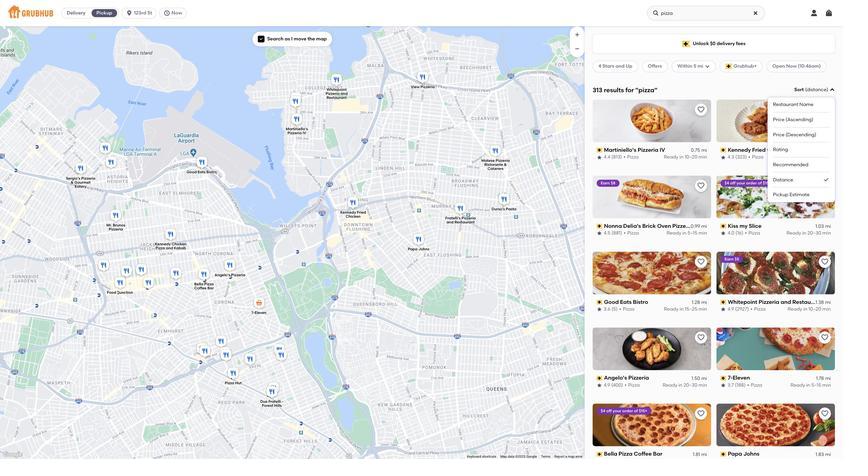 Task type: vqa. For each thing, say whether or not it's contained in the screenshot.
PRICE (ASCENDING) at the top right
yes



Task type: locate. For each thing, give the bounding box(es) containing it.
kabab
[[174, 246, 186, 251]]

subscription pass image right 1.28 mi
[[721, 300, 727, 305]]

eatery
[[75, 184, 86, 189]]

20–30
[[808, 230, 822, 236], [684, 383, 698, 388]]

0 vertical spatial angelo's
[[215, 273, 230, 277]]

mi right 1.81
[[702, 452, 708, 458]]

$4 off your order of $15+ down (400)
[[601, 409, 648, 414]]

chicken inside durso's pasta kennedy fried chicken fratelli's pizzeria and restaurant mr. brunos pizzeria
[[346, 214, 361, 219]]

order for pizza
[[623, 409, 633, 414]]

2 price from the top
[[774, 132, 785, 138]]

ready in 5–15 min down 0.99
[[667, 230, 708, 236]]

0 horizontal spatial johns
[[419, 247, 429, 251]]

1 horizontal spatial of
[[758, 181, 762, 185]]

0 vertical spatial bistro
[[206, 170, 217, 175]]

st
[[147, 10, 152, 16]]

mi right "1.78"
[[826, 376, 831, 381]]

kiss my slice logo image
[[717, 176, 836, 218]]

4.9 left (2927)
[[728, 307, 735, 312]]

your down (400)
[[613, 409, 622, 414]]

view pizzeria image
[[416, 70, 430, 85]]

kennedy fried chicken
[[728, 147, 789, 153]]

in for angelo's pizzeria
[[679, 383, 683, 388]]

subscription pass image for martiniello's pizzeria iv
[[597, 148, 603, 153]]

kennedy for kennedy fried chicken
[[728, 147, 751, 153]]

1 vertical spatial kennedy
[[340, 210, 356, 215]]

1 horizontal spatial eats
[[620, 299, 632, 305]]

within
[[678, 63, 693, 69]]

min down 1.50 mi
[[699, 383, 708, 388]]

move
[[294, 36, 307, 42]]

1 horizontal spatial pickup
[[774, 192, 789, 198]]

1 vertical spatial coffee
[[634, 451, 652, 457]]

• pizza for angelo's pizzeria
[[625, 383, 640, 388]]

0 vertical spatial whitepoint
[[327, 88, 347, 92]]

0 vertical spatial ready in 20–30 min
[[787, 230, 831, 236]]

star icon image left 3.7
[[721, 383, 726, 388]]

chicken up "recommended" at the right top
[[767, 147, 789, 153]]

bella for bella pizza coffee bar
[[604, 451, 618, 457]]

off for bella
[[607, 409, 612, 414]]

eats
[[198, 170, 206, 175], [620, 299, 632, 305]]

coffee down bella pizza coffee bar logo
[[634, 451, 652, 457]]

mi right 5
[[698, 63, 704, 69]]

3 save this restaurant image from the top
[[821, 334, 829, 342]]

angelo's inside the "map" region
[[215, 273, 230, 277]]

pizza inside 'bella pizza coffee bar food junction'
[[204, 282, 214, 287]]

2 save this restaurant image from the top
[[821, 258, 829, 266]]

martiniello's pizzeria iv
[[286, 127, 308, 135], [604, 147, 665, 153]]

whitepoint inside view pizzeria whitepoint pizzeria and restaurant
[[327, 88, 347, 92]]

svg image inside 123rd st button
[[126, 10, 133, 17]]

minus icon image
[[574, 45, 581, 52]]

report a map error link
[[555, 455, 583, 459]]

earn $8
[[601, 181, 616, 185]]

0 vertical spatial bar
[[207, 286, 214, 291]]

0 horizontal spatial whitepoint
[[327, 88, 347, 92]]

min up check icon
[[823, 154, 831, 160]]

coffee inside 'bella pizza coffee bar food junction'
[[194, 286, 206, 291]]

restaurant inside list box
[[774, 102, 799, 108]]

kennedy chicken pizza and kabab image
[[164, 228, 177, 242]]

• right (2927)
[[751, 307, 753, 312]]

0 vertical spatial chicken
[[767, 147, 789, 153]]

& left eatery
[[71, 180, 73, 185]]

subscription pass image right 0.75 mi
[[721, 148, 727, 153]]

delivery
[[67, 10, 85, 16]]

0 vertical spatial 7-
[[251, 311, 255, 315]]

• pizza down slice in the right top of the page
[[745, 230, 761, 236]]

bar down bella pizza coffee bar icon
[[207, 286, 214, 291]]

mi for 7-eleven
[[826, 376, 831, 381]]

d'angelo's image
[[273, 343, 286, 358]]

0 vertical spatial your
[[737, 181, 746, 185]]

ready in 5–15 min for 7-eleven
[[791, 383, 831, 388]]

1 vertical spatial martiniello's
[[604, 147, 637, 153]]

eleven inside the "map" region
[[255, 311, 266, 315]]

0 horizontal spatial martiniello's
[[286, 127, 308, 131]]

fried
[[753, 147, 766, 153], [357, 210, 366, 215]]

save this restaurant image
[[821, 182, 829, 190], [821, 258, 829, 266], [821, 334, 829, 342], [821, 410, 829, 418]]

fried inside kennedy fried chicken link
[[753, 147, 766, 153]]

3.6
[[604, 307, 611, 312]]

1 horizontal spatial 20–30
[[808, 230, 822, 236]]

mi for angelo's pizzeria
[[702, 376, 708, 381]]

now button
[[159, 8, 189, 19]]

• right (813)
[[624, 154, 626, 160]]

ready in 20–30 min down 1.03
[[787, 230, 831, 236]]

0 horizontal spatial iv
[[303, 131, 306, 135]]

0 vertical spatial order
[[747, 181, 757, 185]]

ready in 20–30 min down 1.50
[[663, 383, 708, 388]]

save this restaurant image for 10–20
[[697, 106, 706, 114]]

• pizza right (188)
[[748, 383, 763, 388]]

2 horizontal spatial chicken
[[767, 147, 789, 153]]

pickup for pickup
[[97, 10, 112, 16]]

mi for whitepoint pizzeria and restaurant
[[826, 300, 831, 305]]

your down the (323)
[[737, 181, 746, 185]]

5–15 for nonna delia's brick oven pizzeria restaurant
[[688, 230, 698, 236]]

food
[[107, 291, 116, 295]]

bar inside 'bella pizza coffee bar food junction'
[[207, 286, 214, 291]]

matese pizzeria ristorante & caterers good eats bistro sergio's pizzeria & gourmet eatery
[[66, 159, 510, 189]]

1 vertical spatial eleven
[[733, 375, 750, 381]]

plus icon image
[[574, 31, 581, 38]]

$15+
[[763, 181, 772, 185], [639, 409, 648, 414]]

star icon image left 3.6
[[597, 307, 602, 312]]

mi right 0.99
[[702, 224, 708, 229]]

0 horizontal spatial kennedy
[[155, 242, 171, 247]]

bar
[[207, 286, 214, 291], [654, 451, 663, 457]]

0 horizontal spatial your
[[613, 409, 622, 414]]

0 horizontal spatial pickup
[[97, 10, 112, 16]]

• pizza right (400)
[[625, 383, 640, 388]]

0 vertical spatial 4.9
[[728, 307, 735, 312]]

$4 down 4.9 (400)
[[601, 409, 606, 414]]

• pizza right (2927)
[[751, 307, 766, 312]]

$4 down "4.3"
[[725, 181, 730, 185]]

caterers
[[488, 167, 504, 171]]

min down 1.28 mi
[[699, 307, 708, 312]]

• for nonna delia's brick oven pizzeria restaurant
[[624, 230, 626, 236]]

in for 7-eleven
[[807, 383, 811, 388]]

1.50 mi
[[692, 376, 708, 381]]

min for kiss my slice
[[823, 230, 831, 236]]

10–20 for martiniello's pizzeria iv
[[685, 154, 698, 160]]

google
[[527, 455, 537, 459]]

champion pizza image
[[219, 349, 233, 363]]

off down "4.3"
[[731, 181, 736, 185]]

1 vertical spatial whitepoint
[[728, 299, 758, 305]]

mi right '1.38'
[[826, 300, 831, 305]]

pizza palace cafe image
[[275, 349, 288, 363]]

1 vertical spatial 10–20
[[809, 307, 822, 312]]

papa
[[408, 247, 418, 251], [728, 451, 743, 457]]

silver spoon diner image
[[214, 335, 228, 350]]

• pizza for kiss my slice
[[745, 230, 761, 236]]

ready for nonna delia's brick oven pizzeria restaurant
[[667, 230, 682, 236]]

7 eleven image
[[252, 296, 266, 311]]

7-eleven inside the "map" region
[[251, 311, 266, 315]]

• pizza down good eats bistro
[[620, 307, 635, 312]]

1 price from the top
[[774, 117, 785, 123]]

restaurant inside durso's pasta kennedy fried chicken fratelli's pizzeria and restaurant mr. brunos pizzeria
[[455, 220, 475, 225]]

1 vertical spatial off
[[607, 409, 612, 414]]

1 vertical spatial price
[[774, 132, 785, 138]]

& right caterers
[[504, 163, 507, 167]]

martiniello's pizzeria iv inside the "map" region
[[286, 127, 308, 135]]

ready in 10–20 min
[[664, 154, 708, 160], [788, 307, 831, 312]]

angelo's up (400)
[[604, 375, 627, 381]]

min down 1.78 mi
[[823, 383, 831, 388]]

angelo's right bella pizza coffee bar icon
[[215, 273, 230, 277]]

• right (5)
[[620, 307, 622, 312]]

list box containing restaurant name
[[774, 97, 830, 202]]

0 vertical spatial 10–20
[[685, 154, 698, 160]]

fratelli
[[268, 400, 281, 404]]

0 vertical spatial off
[[731, 181, 736, 185]]

save this restaurant image
[[697, 106, 706, 114], [821, 106, 829, 114], [697, 182, 706, 190], [697, 258, 706, 266], [697, 334, 706, 342], [697, 410, 706, 418]]

grubhub plus flag logo image
[[683, 41, 691, 47], [726, 64, 733, 69]]

search as i move the map
[[267, 36, 327, 42]]

0 vertical spatial papa
[[408, 247, 418, 251]]

$4 for bella pizza coffee bar
[[601, 409, 606, 414]]

1 vertical spatial bar
[[654, 451, 663, 457]]

0 vertical spatial papa johns
[[408, 247, 429, 251]]

bistro inside matese pizzeria ristorante & caterers good eats bistro sergio's pizzeria & gourmet eatery
[[206, 170, 217, 175]]

1 horizontal spatial $4 off your order of $15+
[[725, 181, 772, 185]]

sort
[[795, 87, 804, 93]]

good eats bistro logo image
[[593, 252, 712, 295]]

iv down martiniello's pizzeria iv image
[[303, 131, 306, 135]]

due
[[260, 400, 268, 404]]

)
[[827, 87, 829, 93]]

1 horizontal spatial fried
[[753, 147, 766, 153]]

$4 off your order of $15+
[[725, 181, 772, 185], [601, 409, 648, 414]]

2 vertical spatial chicken
[[172, 242, 186, 247]]

data
[[508, 455, 515, 459]]

1 save this restaurant image from the top
[[821, 182, 829, 190]]

in for kiss my slice
[[803, 230, 807, 236]]

mi right 1.83
[[826, 452, 831, 458]]

• pizza right (813)
[[624, 154, 639, 160]]

subscription pass image inside kennedy fried chicken link
[[721, 148, 727, 153]]

0 vertical spatial kennedy
[[728, 147, 751, 153]]

kennedy inside kennedy chicken pizza and kabab
[[155, 242, 171, 247]]

1 vertical spatial earn
[[725, 257, 734, 262]]

0 horizontal spatial 10–20
[[685, 154, 698, 160]]

0 horizontal spatial eleven
[[255, 311, 266, 315]]

0 vertical spatial of
[[758, 181, 762, 185]]

min down 1.03 mi
[[823, 230, 831, 236]]

angelo's pizzeria
[[215, 273, 245, 277], [604, 375, 649, 381]]

off down 4.9 (400)
[[607, 409, 612, 414]]

svg image
[[811, 9, 819, 17], [164, 10, 170, 17], [653, 10, 660, 17], [753, 10, 759, 16]]

sort ( distance )
[[795, 87, 829, 93]]

ready in 20–30 min
[[787, 230, 831, 236], [663, 383, 708, 388]]

0 vertical spatial coffee
[[194, 286, 206, 291]]

estimate
[[790, 192, 810, 198]]

0 horizontal spatial angelo's pizzeria
[[215, 273, 245, 277]]

earn
[[601, 181, 610, 185], [725, 257, 734, 262]]

map
[[316, 36, 327, 42], [568, 455, 575, 459]]

order down (400)
[[623, 409, 633, 414]]

4 stars and up
[[599, 63, 633, 69]]

min down 0.99 mi
[[699, 230, 708, 236]]

star icon image left '4.0'
[[721, 231, 726, 236]]

papa johns
[[408, 247, 429, 251], [728, 451, 760, 457]]

restaurant
[[327, 96, 347, 100], [774, 102, 799, 108], [455, 220, 475, 225], [695, 223, 724, 229], [793, 299, 822, 305]]

in for martiniello's pizzeria iv
[[680, 154, 684, 160]]

star icon image left 4.4
[[597, 155, 602, 160]]

caffe bene café & restaurants image
[[135, 263, 148, 278]]

• right (400)
[[625, 383, 627, 388]]

terms
[[541, 455, 551, 459]]

1.28
[[692, 300, 701, 305]]

none field containing sort
[[768, 87, 836, 202]]

ready in 10–20 min down 0.75
[[664, 154, 708, 160]]

brunos
[[113, 223, 125, 228]]

whitepoint pizzeria and restaurant logo image
[[717, 252, 836, 295]]

subscription pass image for whitepoint pizzeria and restaurant
[[721, 300, 727, 305]]

min down 0.75 mi
[[699, 154, 708, 160]]

slice
[[749, 223, 762, 229]]

angelo's pizzeria right bella pizza coffee bar icon
[[215, 273, 245, 277]]

grubhub plus flag logo image left grubhub+
[[726, 64, 733, 69]]

"pizza"
[[636, 86, 658, 94]]

fees
[[736, 41, 746, 46]]

map right a
[[568, 455, 575, 459]]

list box
[[774, 97, 830, 202]]

0 horizontal spatial &
[[71, 180, 73, 185]]

subscription pass image
[[721, 148, 727, 153], [597, 300, 603, 305], [721, 300, 727, 305]]

0 horizontal spatial order
[[623, 409, 633, 414]]

mi right 1.50
[[702, 376, 708, 381]]

grubhub plus flag logo image left 'unlock'
[[683, 41, 691, 47]]

star icon image for 7-eleven
[[721, 383, 726, 388]]

coffee for bella pizza coffee bar food junction
[[194, 286, 206, 291]]

ready in 5–15 min down "1.78"
[[791, 383, 831, 388]]

kiss my slice image
[[289, 92, 303, 106]]

0 vertical spatial johns
[[419, 247, 429, 251]]

view pizzeria whitepoint pizzeria and restaurant
[[326, 85, 435, 100]]

123rd st button
[[122, 8, 159, 19]]

search
[[267, 36, 284, 42]]

ready for martiniello's pizzeria iv
[[664, 154, 679, 160]]

1 vertical spatial of
[[634, 409, 638, 414]]

0 vertical spatial eleven
[[255, 311, 266, 315]]

1 vertical spatial 7-eleven
[[728, 375, 750, 381]]

iv
[[303, 131, 306, 135], [660, 147, 665, 153]]

angelo's pizzeria logo image
[[593, 328, 712, 371]]

1 horizontal spatial papa
[[728, 451, 743, 457]]

1.38 mi
[[816, 300, 831, 305]]

1 horizontal spatial angelo's
[[604, 375, 627, 381]]

0.99
[[691, 224, 701, 229]]

4.9 for whitepoint pizzeria and restaurant
[[728, 307, 735, 312]]

1 vertical spatial ready in 5–15 min
[[667, 230, 708, 236]]

martiniello's up (813)
[[604, 147, 637, 153]]

• for whitepoint pizzeria and restaurant
[[751, 307, 753, 312]]

your for my
[[737, 181, 746, 185]]

5–15 down (descending)
[[812, 154, 822, 160]]

10–20 down 0.75
[[685, 154, 698, 160]]

martiniello's pizzeria iv image
[[290, 112, 304, 127]]

up
[[626, 63, 633, 69]]

coffee down bella pizza coffee bar icon
[[194, 286, 206, 291]]

mi for papa johns
[[826, 452, 831, 458]]

• right (881)
[[624, 230, 626, 236]]

bella pizza coffee bar image
[[197, 268, 211, 283]]

subscription pass image left good eats bistro
[[597, 300, 603, 305]]

j & d pizzeria image
[[243, 353, 257, 367]]

matese pizzeria ristorante & caterers image
[[489, 144, 502, 159]]

martiniello's pizzeria iv down nonna delia's brick oven pizzeria restaurant icon
[[286, 127, 308, 135]]

bar for bella pizza coffee bar food junction
[[207, 286, 214, 291]]

0 vertical spatial 5–15
[[812, 154, 822, 160]]

(323)
[[736, 154, 747, 160]]

• right the (323)
[[749, 154, 751, 160]]

angelo's pizzeria up (400)
[[604, 375, 649, 381]]

1.28 mi
[[692, 300, 708, 305]]

your
[[737, 181, 746, 185], [613, 409, 622, 414]]

• right (188)
[[748, 383, 750, 388]]

$4 off your order of $15+ down the (323)
[[725, 181, 772, 185]]

the bagel spot image
[[267, 382, 280, 396]]

4.3
[[728, 154, 735, 160]]

0 horizontal spatial earn
[[601, 181, 610, 185]]

1 horizontal spatial earn
[[725, 257, 734, 262]]

johns inside the "map" region
[[419, 247, 429, 251]]

5–15 down "1.78"
[[812, 383, 822, 388]]

svg image
[[825, 9, 834, 17], [126, 10, 133, 17], [259, 37, 263, 41], [705, 64, 710, 69], [830, 87, 836, 93]]

0 vertical spatial angelo's pizzeria
[[215, 273, 245, 277]]

• for good eats bistro
[[620, 307, 622, 312]]

price up rating
[[774, 132, 785, 138]]

&
[[504, 163, 507, 167], [71, 180, 73, 185]]

0 horizontal spatial ready in 10–20 min
[[664, 154, 708, 160]]

subscription pass image for good eats bistro
[[597, 300, 603, 305]]

0 vertical spatial earn
[[601, 181, 610, 185]]

star icon image for martiniello's pizzeria iv
[[597, 155, 602, 160]]

distance option
[[774, 173, 830, 188]]

7-
[[251, 311, 255, 315], [728, 375, 733, 381]]

lulu's image
[[198, 345, 212, 359]]

pickup inside the pickup button
[[97, 10, 112, 16]]

la pequena taste of italy image
[[169, 267, 183, 282]]

1 horizontal spatial $4
[[725, 181, 730, 185]]

bella inside 'bella pizza coffee bar food junction'
[[194, 282, 203, 287]]

star icon image left 4.9 (2927)
[[721, 307, 726, 312]]

$4
[[725, 181, 730, 185], [601, 409, 606, 414]]

• pizza for martiniello's pizzeria iv
[[624, 154, 639, 160]]

star icon image left 4.9 (400)
[[597, 383, 602, 388]]

1 vertical spatial order
[[623, 409, 633, 414]]

pickup for pickup estimate
[[774, 192, 789, 198]]

1 vertical spatial $4
[[601, 409, 606, 414]]

1 vertical spatial pickup
[[774, 192, 789, 198]]

0 vertical spatial pickup
[[97, 10, 112, 16]]

now
[[172, 10, 182, 16], [787, 63, 797, 69]]

pickup right delivery button
[[97, 10, 112, 16]]

ready in 10–20 min down '1.38'
[[788, 307, 831, 312]]

ready
[[664, 154, 679, 160], [791, 154, 806, 160], [667, 230, 682, 236], [787, 230, 802, 236], [664, 307, 679, 312], [788, 307, 803, 312], [663, 383, 678, 388], [791, 383, 806, 388]]

kiss
[[728, 223, 739, 229]]

1 vertical spatial fried
[[357, 210, 366, 215]]

1 vertical spatial your
[[613, 409, 622, 414]]

martiniello's down nonna delia's brick oven pizzeria restaurant icon
[[286, 127, 308, 131]]

chicken up la pequena taste of italy icon
[[172, 242, 186, 247]]

earn left $8
[[601, 181, 610, 185]]

0 vertical spatial eats
[[198, 170, 206, 175]]

1 horizontal spatial &
[[504, 163, 507, 167]]

1 horizontal spatial ready in 20–30 min
[[787, 230, 831, 236]]

grubhub plus flag logo image for grubhub+
[[726, 64, 733, 69]]

earn for nonna
[[601, 181, 610, 185]]

subscription pass image for nonna delia's brick oven pizzeria restaurant
[[597, 224, 603, 229]]

20–30 down 1.03
[[808, 230, 822, 236]]

1 horizontal spatial martiniello's pizzeria iv
[[604, 147, 665, 153]]

bistro
[[206, 170, 217, 175], [633, 299, 649, 305]]

0 vertical spatial $15+
[[763, 181, 772, 185]]

martiniello's
[[286, 127, 308, 131], [604, 147, 637, 153]]

panera bread image
[[218, 346, 232, 361]]

0 horizontal spatial 7-eleven
[[251, 311, 266, 315]]

min down 1.38 mi in the right bottom of the page
[[823, 307, 831, 312]]

fried inside durso's pasta kennedy fried chicken fratelli's pizzeria and restaurant mr. brunos pizzeria
[[357, 210, 366, 215]]

4.9 left (400)
[[604, 383, 611, 388]]

chicken down the "kennedy fried chicken" icon at the top of page
[[346, 214, 361, 219]]

keyboard
[[467, 455, 481, 459]]

now right 'st'
[[172, 10, 182, 16]]

1 vertical spatial eats
[[620, 299, 632, 305]]

• pizza for nonna delia's brick oven pizzeria restaurant
[[624, 230, 639, 236]]

ready in 5–15 min up "recommended" at the right top
[[791, 154, 831, 160]]

• pizza down delia's
[[624, 230, 639, 236]]

kennedy inside kennedy fried chicken link
[[728, 147, 751, 153]]

10–20 down '1.38'
[[809, 307, 822, 312]]

mi right 1.03
[[826, 224, 831, 229]]

0 vertical spatial bella
[[194, 282, 203, 287]]

$15+ for coffee
[[639, 409, 648, 414]]

martiniello's pizzeria iv up (813)
[[604, 147, 665, 153]]

ready for whitepoint pizzeria and restaurant
[[788, 307, 803, 312]]

whitepoint
[[327, 88, 347, 92], [728, 299, 758, 305]]

$8
[[611, 181, 616, 185]]

0 vertical spatial iv
[[303, 131, 306, 135]]

• for angelo's pizzeria
[[625, 383, 627, 388]]

None field
[[768, 87, 836, 202]]

0 vertical spatial $4 off your order of $15+
[[725, 181, 772, 185]]

1 horizontal spatial angelo's pizzeria
[[604, 375, 649, 381]]

1 vertical spatial johns
[[744, 451, 760, 457]]

florence prime diner image
[[142, 276, 155, 291]]

mr.
[[106, 223, 112, 228]]

pickup down distance
[[774, 192, 789, 198]]

report a map error
[[555, 455, 583, 459]]

now right open
[[787, 63, 797, 69]]

0 vertical spatial martiniello's
[[286, 127, 308, 131]]

1 vertical spatial 5–15
[[688, 230, 698, 236]]

0 horizontal spatial 7-
[[251, 311, 255, 315]]

subscription pass image for papa johns
[[721, 452, 727, 457]]

0 vertical spatial ready in 10–20 min
[[664, 154, 708, 160]]

subscription pass image for angelo's pizzeria
[[597, 376, 603, 381]]

5–15 down 0.99
[[688, 230, 698, 236]]

mi right 0.75
[[702, 148, 708, 153]]

stars
[[603, 63, 615, 69]]

• right (16) in the bottom of the page
[[745, 230, 747, 236]]

order down the (323)
[[747, 181, 757, 185]]

Search for food, convenience, alcohol... search field
[[648, 6, 766, 21]]

off for kiss
[[731, 181, 736, 185]]

mi right 1.28
[[702, 300, 708, 305]]

matese
[[481, 159, 495, 163]]

0 vertical spatial grubhub plus flag logo image
[[683, 41, 691, 47]]

1 horizontal spatial off
[[731, 181, 736, 185]]

2 horizontal spatial kennedy
[[728, 147, 751, 153]]

$4 off your order of $15+ for my
[[725, 181, 772, 185]]

in for whitepoint pizzeria and restaurant
[[804, 307, 808, 312]]

1 horizontal spatial $15+
[[763, 181, 772, 185]]

iv down martiniello's pizzeria iv logo
[[660, 147, 665, 153]]

star icon image
[[597, 155, 602, 160], [721, 155, 726, 160], [597, 231, 602, 236], [721, 231, 726, 236], [597, 307, 602, 312], [721, 307, 726, 312], [597, 383, 602, 388], [721, 383, 726, 388]]

star icon image left 4.5
[[597, 231, 602, 236]]

1 horizontal spatial order
[[747, 181, 757, 185]]

save this restaurant image for 5–15
[[821, 106, 829, 114]]

save this restaurant image for 15–25
[[697, 258, 706, 266]]

pickup button
[[90, 8, 119, 19]]

map right the
[[316, 36, 327, 42]]

1 vertical spatial ready in 10–20 min
[[788, 307, 831, 312]]

ready in 20–30 min for kiss my slice
[[787, 230, 831, 236]]

bar down bella pizza coffee bar logo
[[654, 451, 663, 457]]

ready in 10–20 min for martiniello's pizzeria iv
[[664, 154, 708, 160]]

1 horizontal spatial johns
[[744, 451, 760, 457]]

1 vertical spatial iv
[[660, 147, 665, 153]]

papa inside the "map" region
[[408, 247, 418, 251]]

subscription pass image
[[597, 148, 603, 153], [597, 224, 603, 229], [721, 224, 727, 229], [597, 376, 603, 381], [721, 376, 727, 381], [597, 452, 603, 457], [721, 452, 727, 457]]

1 vertical spatial chicken
[[346, 214, 361, 219]]

price left (ascending)
[[774, 117, 785, 123]]

svg image inside now button
[[164, 10, 170, 17]]

forest
[[262, 404, 273, 408]]

1 horizontal spatial good
[[604, 299, 619, 305]]

kennedy fried chicken logo image
[[717, 100, 836, 142]]

10–20
[[685, 154, 698, 160], [809, 307, 822, 312]]



Task type: describe. For each thing, give the bounding box(es) containing it.
4.9 (400)
[[604, 383, 623, 388]]

star icon image for good eats bistro
[[597, 307, 602, 312]]

save this restaurant image for 20–30
[[697, 334, 706, 342]]

durso's
[[492, 207, 505, 211]]

4.4
[[604, 154, 611, 160]]

ready for kiss my slice
[[787, 230, 802, 236]]

ready for good eats bistro
[[664, 307, 679, 312]]

ready in 20–30 min for angelo's pizzeria
[[663, 383, 708, 388]]

(881)
[[612, 230, 623, 236]]

papa johns inside the "map" region
[[408, 247, 429, 251]]

good eats bistro
[[604, 299, 649, 305]]

delivery
[[717, 41, 735, 46]]

1 vertical spatial papa
[[728, 451, 743, 457]]

alex's pizza & deli image
[[97, 259, 110, 273]]

nonna delia's brick oven pizzeria restaurant logo image
[[593, 176, 712, 218]]

ready for angelo's pizzeria
[[663, 383, 678, 388]]

terms link
[[541, 455, 551, 459]]

name
[[800, 102, 814, 108]]

martiniello's inside the "map" region
[[286, 127, 308, 131]]

mr. brunos pizzeria image
[[109, 209, 122, 224]]

durso's pasta kennedy fried chicken fratelli's pizzeria and restaurant mr. brunos pizzeria
[[106, 207, 517, 232]]

star icon image for whitepoint pizzeria and restaurant
[[721, 307, 726, 312]]

star icon image for kiss my slice
[[721, 231, 726, 236]]

$5
[[735, 257, 740, 262]]

price for price (descending)
[[774, 132, 785, 138]]

20–30 for angelo's pizzeria
[[684, 383, 698, 388]]

1.83
[[816, 452, 824, 458]]

earn for whitepoint
[[725, 257, 734, 262]]

sbarro image
[[195, 342, 209, 357]]

antonio's kitchen and pizzeria image
[[104, 156, 118, 170]]

of for coffee
[[634, 409, 638, 414]]

check icon image
[[823, 177, 830, 183]]

ready in 5–15 min for nonna delia's brick oven pizzeria restaurant
[[667, 230, 708, 236]]

1 horizontal spatial 7-eleven
[[728, 375, 750, 381]]

order for my
[[747, 181, 757, 185]]

ready in 10–20 min for whitepoint pizzeria and restaurant
[[788, 307, 831, 312]]

pizzeria inside martiniello's pizzeria iv
[[288, 131, 302, 135]]

$0
[[711, 41, 716, 46]]

min for good eats bistro
[[699, 307, 708, 312]]

4.0 (16)
[[728, 230, 744, 236]]

subscription pass image for kiss my slice
[[721, 224, 727, 229]]

mi for martiniello's pizzeria iv
[[702, 148, 708, 153]]

$4 off your order of $15+ for pizza
[[601, 409, 648, 414]]

min for martiniello's pizzeria iv
[[699, 154, 708, 160]]

• pizza down kennedy fried chicken in the right of the page
[[749, 154, 764, 160]]

-
[[282, 400, 283, 404]]

123rd
[[134, 10, 146, 16]]

1 vertical spatial angelo's pizzeria
[[604, 375, 649, 381]]

nonna
[[604, 223, 622, 229]]

7- inside the "map" region
[[251, 311, 255, 315]]

shortcuts
[[482, 455, 497, 459]]

rating
[[774, 147, 789, 153]]

angelo's pizzeria inside the "map" region
[[215, 273, 245, 277]]

and inside durso's pasta kennedy fried chicken fratelli's pizzeria and restaurant mr. brunos pizzeria
[[447, 220, 454, 225]]

3.6 (5)
[[604, 307, 618, 312]]

pasta
[[506, 207, 517, 211]]

in for good eats bistro
[[680, 307, 684, 312]]

within 5 mi
[[678, 63, 704, 69]]

i
[[291, 36, 293, 42]]

0 vertical spatial map
[[316, 36, 327, 42]]

angelo's pizzeria image
[[223, 259, 237, 273]]

20–30 for kiss my slice
[[808, 230, 822, 236]]

1.81 mi
[[693, 452, 708, 458]]

keyboard shortcuts button
[[467, 455, 497, 459]]

food junction image
[[113, 276, 127, 291]]

0 vertical spatial ready in 5–15 min
[[791, 154, 831, 160]]

your for pizza
[[613, 409, 622, 414]]

min for angelo's pizzeria
[[699, 383, 708, 388]]

1 horizontal spatial bistro
[[633, 299, 649, 305]]

results
[[604, 86, 624, 94]]

good eats bistro image
[[195, 156, 209, 170]]

gourmet
[[74, 180, 90, 185]]

• pizza for 7-eleven
[[748, 383, 763, 388]]

1.83 mi
[[816, 452, 831, 458]]

min for whitepoint pizzeria and restaurant
[[823, 307, 831, 312]]

$4 for kiss my slice
[[725, 181, 730, 185]]

for
[[626, 86, 634, 94]]

5–15 for 7-eleven
[[812, 383, 822, 388]]

sergio's pizzeria & gourmet eatery image
[[74, 162, 87, 176]]

bowl 360 astoria image
[[99, 141, 112, 156]]

subscription pass image for kennedy fried chicken
[[721, 148, 727, 153]]

15–25
[[685, 307, 698, 312]]

delia's
[[624, 223, 641, 229]]

kennedy fried chicken image
[[346, 196, 360, 211]]

4
[[599, 63, 602, 69]]

1.03 mi
[[816, 224, 831, 229]]

kennedy for kennedy chicken pizza and kabab
[[155, 242, 171, 247]]

1.03
[[816, 224, 824, 229]]

4.3 (323)
[[728, 154, 747, 160]]

star icon image for nonna delia's brick oven pizzeria restaurant
[[597, 231, 602, 236]]

• for kiss my slice
[[745, 230, 747, 236]]

1 horizontal spatial map
[[568, 455, 575, 459]]

bella pizza coffee bar food junction
[[107, 282, 214, 295]]

pizza hut image
[[226, 367, 240, 382]]

1 horizontal spatial now
[[787, 63, 797, 69]]

due fratelli - forest hills image
[[265, 385, 279, 400]]

1 vertical spatial good
[[604, 299, 619, 305]]

earn $5
[[725, 257, 740, 262]]

price for price (ascending)
[[774, 117, 785, 123]]

bella pizza coffee bar
[[604, 451, 663, 457]]

mi for good eats bistro
[[702, 300, 708, 305]]

whitepoint pizzeria and restaurant
[[728, 299, 822, 305]]

0.75
[[691, 148, 701, 153]]

map data ©2023 google
[[501, 455, 537, 459]]

1.78 mi
[[817, 376, 831, 381]]

1 vertical spatial &
[[71, 180, 73, 185]]

(188)
[[735, 383, 746, 388]]

my
[[740, 223, 748, 229]]

star icon image left "4.3"
[[721, 155, 726, 160]]

1 vertical spatial angelo's
[[604, 375, 627, 381]]

hut
[[235, 381, 242, 386]]

map region
[[0, 0, 625, 459]]

view
[[411, 85, 420, 89]]

• pizza for good eats bistro
[[620, 307, 635, 312]]

grubhub plus flag logo image for unlock $0 delivery fees
[[683, 41, 691, 47]]

1 vertical spatial martiniello's pizzeria iv
[[604, 147, 665, 153]]

$15+ for slice
[[763, 181, 772, 185]]

eats inside matese pizzeria ristorante & caterers good eats bistro sergio's pizzeria & gourmet eatery
[[198, 170, 206, 175]]

4.5
[[604, 230, 611, 236]]

bar for bella pizza coffee bar
[[654, 451, 663, 457]]

(5)
[[612, 307, 618, 312]]

distance
[[774, 177, 794, 183]]

of for slice
[[758, 181, 762, 185]]

due fratelli - forest hills
[[260, 400, 283, 408]]

due fratelli image
[[120, 264, 133, 279]]

• for martiniello's pizzeria iv
[[624, 154, 626, 160]]

1.50
[[692, 376, 701, 381]]

3.7 (188)
[[728, 383, 746, 388]]

min for nonna delia's brick oven pizzeria restaurant
[[699, 230, 708, 236]]

313
[[593, 86, 603, 94]]

whitepoint pizzeria and restaurant image
[[330, 73, 343, 88]]

ready in 15–25 min
[[664, 307, 708, 312]]

mi for nonna delia's brick oven pizzeria restaurant
[[702, 224, 708, 229]]

bella pizza coffee bar logo image
[[593, 404, 712, 447]]

nonna delia's brick oven pizzeria restaurant
[[604, 223, 724, 229]]

pizza inside kennedy chicken pizza and kabab
[[155, 246, 165, 251]]

subscription pass image for 7-eleven
[[721, 376, 727, 381]]

iv inside martiniello's pizzeria iv
[[303, 131, 306, 135]]

(2927)
[[736, 307, 749, 312]]

(16)
[[736, 230, 744, 236]]

bella for bella pizza coffee bar food junction
[[194, 282, 203, 287]]

offers
[[648, 63, 662, 69]]

• for 7-eleven
[[748, 383, 750, 388]]

price (ascending)
[[774, 117, 814, 123]]

subscription pass image for bella pizza coffee bar
[[597, 452, 603, 457]]

open
[[773, 63, 786, 69]]

mi for bella pizza coffee bar
[[702, 452, 708, 458]]

4 save this restaurant image from the top
[[821, 410, 829, 418]]

ristorante
[[484, 163, 503, 167]]

nonna delia's brick oven pizzeria restaurant image
[[289, 95, 302, 109]]

(400)
[[612, 383, 623, 388]]

a
[[566, 455, 568, 459]]

good inside matese pizzeria ristorante & caterers good eats bistro sergio's pizzeria & gourmet eatery
[[187, 170, 197, 175]]

coffee for bella pizza coffee bar
[[634, 451, 652, 457]]

junction
[[117, 291, 133, 295]]

1.38
[[816, 300, 824, 305]]

now inside button
[[172, 10, 182, 16]]

restaurant inside view pizzeria whitepoint pizzeria and restaurant
[[327, 96, 347, 100]]

7-eleven logo image
[[717, 328, 836, 371]]

the
[[308, 36, 315, 42]]

10–20 for whitepoint pizzeria and restaurant
[[809, 307, 822, 312]]

and inside view pizzeria whitepoint pizzeria and restaurant
[[341, 92, 348, 96]]

pizza hut
[[225, 381, 242, 386]]

1.78
[[817, 376, 824, 381]]

papa johns logo image
[[717, 404, 836, 447]]

(descending)
[[786, 132, 817, 138]]

google image
[[2, 451, 24, 459]]

open now (10:46am)
[[773, 63, 821, 69]]

chicken inside kennedy chicken pizza and kabab
[[172, 242, 186, 247]]

error
[[576, 455, 583, 459]]

1 vertical spatial papa johns
[[728, 451, 760, 457]]

fratelli's pizzeria and restaurant image
[[454, 202, 467, 217]]

0 vertical spatial &
[[504, 163, 507, 167]]

kennedy inside durso's pasta kennedy fried chicken fratelli's pizzeria and restaurant mr. brunos pizzeria
[[340, 210, 356, 215]]

martiniello's pizzeria iv logo image
[[593, 100, 712, 142]]

4.9 for angelo's pizzeria
[[604, 383, 611, 388]]

durso's pasta image
[[498, 193, 511, 207]]

papa johns image
[[412, 233, 426, 248]]

in for nonna delia's brick oven pizzeria restaurant
[[683, 230, 687, 236]]

• pizza for whitepoint pizzeria and restaurant
[[751, 307, 766, 312]]

1 horizontal spatial 7-
[[728, 375, 733, 381]]

star icon image for angelo's pizzeria
[[597, 383, 602, 388]]

and inside kennedy chicken pizza and kabab
[[166, 246, 173, 251]]

price (descending)
[[774, 132, 817, 138]]

ready for 7-eleven
[[791, 383, 806, 388]]

main navigation navigation
[[0, 0, 844, 26]]

min for 7-eleven
[[823, 383, 831, 388]]

(
[[806, 87, 807, 93]]

313 results for "pizza"
[[593, 86, 658, 94]]

4.5 (881)
[[604, 230, 623, 236]]

1.81
[[693, 452, 701, 458]]

0.75 mi
[[691, 148, 708, 153]]

sergio's
[[66, 176, 80, 181]]

1 horizontal spatial eleven
[[733, 375, 750, 381]]

mi for kiss my slice
[[826, 224, 831, 229]]



